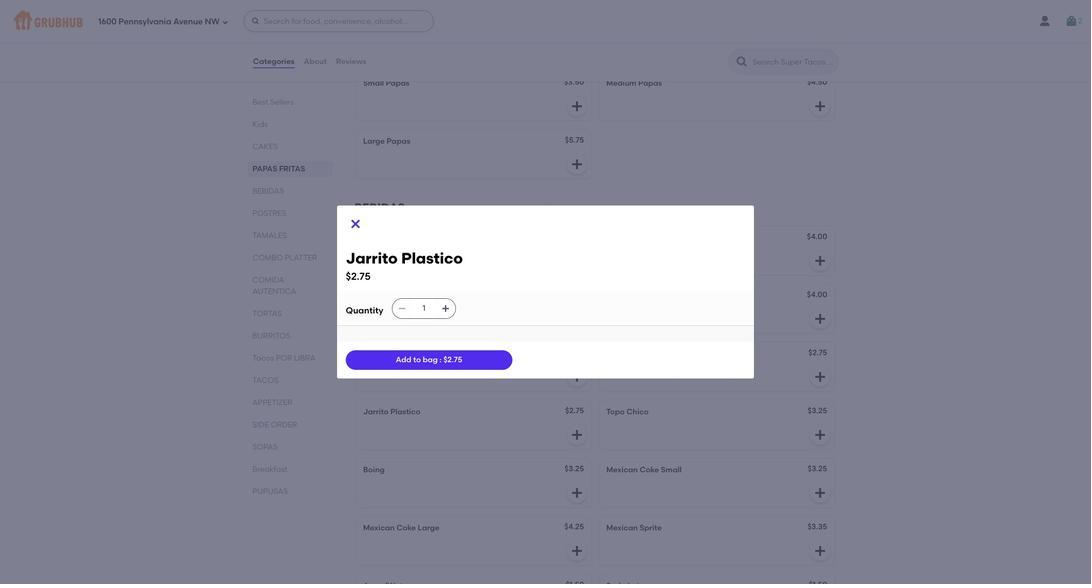 Task type: locate. For each thing, give the bounding box(es) containing it.
about
[[304, 57, 327, 66]]

bebidas
[[253, 187, 284, 196], [355, 201, 405, 215]]

about button
[[303, 42, 328, 81]]

$3.50
[[564, 78, 584, 87]]

0 vertical spatial small
[[363, 79, 384, 88]]

1 vertical spatial bebidas
[[355, 201, 405, 215]]

search icon image
[[736, 55, 749, 68]]

plastico
[[401, 249, 463, 267], [391, 408, 421, 417]]

0 vertical spatial papas fritas
[[355, 46, 437, 60]]

comida autentica tab
[[253, 275, 329, 298]]

1 vertical spatial large
[[418, 524, 440, 533]]

0 vertical spatial plastico
[[401, 249, 463, 267]]

0 horizontal spatial fritas
[[279, 165, 305, 174]]

$4.00
[[807, 233, 828, 242], [564, 291, 584, 300], [807, 291, 828, 300]]

order
[[271, 421, 297, 430]]

main navigation navigation
[[0, 0, 1092, 42]]

1 vertical spatial small
[[661, 466, 682, 475]]

comida
[[253, 276, 285, 285]]

large
[[363, 137, 385, 146], [418, 524, 440, 533]]

0 vertical spatial jarrito
[[346, 249, 398, 267]]

mexican for mexican coke small
[[607, 466, 638, 475]]

postres
[[253, 209, 287, 218]]

1 vertical spatial coke
[[397, 524, 416, 533]]

tamales
[[253, 231, 287, 241]]

svg image
[[1066, 15, 1079, 28], [222, 19, 228, 25], [571, 158, 584, 171], [442, 305, 450, 314], [571, 545, 584, 558]]

tacos
[[253, 354, 274, 363]]

burritos tab
[[253, 331, 329, 342]]

plastico for jarrito plastico
[[391, 408, 421, 417]]

mexican sprite
[[607, 524, 662, 533]]

papas for medium papas
[[639, 79, 662, 88]]

1 horizontal spatial coke
[[640, 466, 659, 475]]

combo platter
[[253, 254, 317, 263]]

por
[[276, 354, 292, 363]]

mexican coke large
[[363, 524, 440, 533]]

small
[[363, 79, 384, 88], [661, 466, 682, 475]]

1 vertical spatial fritas
[[279, 165, 305, 174]]

0 horizontal spatial coke
[[397, 524, 416, 533]]

jamaica
[[607, 292, 640, 301]]

1 horizontal spatial papas fritas
[[355, 46, 437, 60]]

side order tab
[[253, 420, 329, 431]]

fritas up small papas
[[396, 46, 437, 60]]

categories button
[[253, 42, 295, 81]]

0 horizontal spatial papas fritas
[[253, 165, 305, 174]]

$2.75 inside jarrito plastico $2.75
[[346, 271, 371, 283]]

sopas
[[253, 443, 278, 452]]

categories
[[253, 57, 295, 66]]

papas up small papas
[[355, 46, 393, 60]]

papas fritas down cakes 'tab'
[[253, 165, 305, 174]]

tortas tab
[[253, 308, 329, 320]]

papas down cakes
[[253, 165, 277, 174]]

quantity
[[346, 306, 384, 316]]

comida autentica
[[253, 276, 296, 297]]

plastico for jarrito plastico $2.75
[[401, 249, 463, 267]]

0 vertical spatial fritas
[[396, 46, 437, 60]]

combo
[[253, 254, 283, 263]]

best sellers
[[253, 98, 294, 107]]

tortas
[[253, 310, 282, 319]]

1 horizontal spatial bebidas
[[355, 201, 405, 215]]

maracuya button
[[357, 343, 591, 392]]

$4.00 button
[[600, 227, 835, 276]]

svg image inside main navigation navigation
[[251, 17, 260, 26]]

papas fritas
[[355, 46, 437, 60], [253, 165, 305, 174]]

bebidas up "horchata"
[[355, 201, 405, 215]]

papas fritas up small papas
[[355, 46, 437, 60]]

breakfast tab
[[253, 464, 329, 476]]

papas for small papas
[[386, 79, 410, 88]]

coke
[[640, 466, 659, 475], [397, 524, 416, 533]]

0 vertical spatial bebidas
[[253, 187, 284, 196]]

bag
[[423, 356, 438, 365]]

$2.75 button
[[600, 343, 835, 392]]

kids
[[253, 120, 268, 129]]

1 horizontal spatial papas
[[355, 46, 393, 60]]

1 vertical spatial papas fritas
[[253, 165, 305, 174]]

1 vertical spatial jarrito
[[363, 408, 389, 417]]

$3.35
[[808, 523, 828, 532]]

0 vertical spatial papas
[[355, 46, 393, 60]]

$2.75
[[346, 271, 371, 283], [809, 349, 828, 358], [444, 356, 462, 365], [565, 407, 584, 416]]

$4.00 for tamarindo
[[564, 291, 584, 300]]

boing
[[363, 466, 385, 475]]

jarrito inside jarrito plastico $2.75
[[346, 249, 398, 267]]

$3.25
[[808, 407, 828, 416], [565, 465, 584, 474], [808, 465, 828, 474]]

svg image inside the 2 button
[[1066, 15, 1079, 28]]

svg image
[[251, 17, 260, 26], [571, 100, 584, 113], [814, 100, 827, 113], [349, 218, 362, 231], [814, 255, 827, 268], [398, 305, 407, 314], [814, 313, 827, 326], [571, 371, 584, 384], [814, 371, 827, 384], [571, 429, 584, 442], [814, 429, 827, 442], [571, 487, 584, 500], [814, 487, 827, 500], [814, 545, 827, 558]]

1 vertical spatial papas
[[253, 165, 277, 174]]

fritas down cakes 'tab'
[[279, 165, 305, 174]]

0 horizontal spatial small
[[363, 79, 384, 88]]

bebidas up postres
[[253, 187, 284, 196]]

jarrito
[[346, 249, 398, 267], [363, 408, 389, 417]]

0 horizontal spatial bebidas
[[253, 187, 284, 196]]

tacos tab
[[253, 375, 329, 387]]

0 vertical spatial coke
[[640, 466, 659, 475]]

plastico inside jarrito plastico $2.75
[[401, 249, 463, 267]]

jarrito for jarrito plastico $2.75
[[346, 249, 398, 267]]

plastico up the input item quantity number field
[[401, 249, 463, 267]]

add
[[396, 356, 412, 365]]

papas
[[355, 46, 393, 60], [253, 165, 277, 174]]

papas
[[386, 79, 410, 88], [639, 79, 662, 88], [387, 137, 411, 146]]

1 vertical spatial plastico
[[391, 408, 421, 417]]

$4.00 for jamaica
[[807, 291, 828, 300]]

mexican
[[607, 466, 638, 475], [363, 524, 395, 533], [607, 524, 638, 533]]

2 button
[[1066, 11, 1083, 31]]

tacos por libra
[[253, 354, 316, 363]]

mexican for mexican sprite
[[607, 524, 638, 533]]

jarrito for jarrito plastico
[[363, 408, 389, 417]]

fritas
[[396, 46, 437, 60], [279, 165, 305, 174]]

$2.75 inside $2.75 button
[[809, 349, 828, 358]]

0 horizontal spatial papas
[[253, 165, 277, 174]]

plastico down add
[[391, 408, 421, 417]]

coke for small
[[640, 466, 659, 475]]

sopas tab
[[253, 442, 329, 453]]

coke for large
[[397, 524, 416, 533]]

1 horizontal spatial large
[[418, 524, 440, 533]]

0 vertical spatial large
[[363, 137, 385, 146]]

2
[[1079, 16, 1083, 25]]



Task type: describe. For each thing, give the bounding box(es) containing it.
$4.25
[[565, 523, 584, 532]]

pennsylvania
[[119, 17, 171, 26]]

medium papas
[[607, 79, 662, 88]]

autentica
[[253, 287, 296, 297]]

cakes
[[253, 142, 278, 152]]

bebidas tab
[[253, 186, 329, 197]]

jarrito plastico $2.75
[[346, 249, 463, 283]]

papas fritas inside tab
[[253, 165, 305, 174]]

medium
[[607, 79, 637, 88]]

Input item quantity number field
[[412, 299, 436, 319]]

$4.00 inside button
[[807, 233, 828, 242]]

pupusas
[[253, 488, 288, 497]]

side order
[[253, 421, 297, 430]]

chico
[[627, 408, 649, 417]]

horchata
[[363, 234, 399, 243]]

libra
[[294, 354, 316, 363]]

platter
[[285, 254, 317, 263]]

breakfast
[[253, 465, 288, 475]]

papas inside tab
[[253, 165, 277, 174]]

$3.25 for coke
[[808, 465, 828, 474]]

jarrito plastico
[[363, 408, 421, 417]]

papas fritas tab
[[253, 163, 329, 175]]

cakes tab
[[253, 141, 329, 153]]

horchata button
[[357, 227, 591, 276]]

Search Super Tacos and Bakery search field
[[752, 57, 835, 67]]

reviews button
[[336, 42, 367, 81]]

avenue
[[173, 17, 203, 26]]

best
[[253, 98, 268, 107]]

side
[[253, 421, 269, 430]]

mexican coke small
[[607, 466, 682, 475]]

0 horizontal spatial large
[[363, 137, 385, 146]]

:
[[440, 356, 442, 365]]

bebidas inside the bebidas tab
[[253, 187, 284, 196]]

1600
[[98, 17, 117, 26]]

1 horizontal spatial fritas
[[396, 46, 437, 60]]

$5.75
[[565, 136, 584, 145]]

mexican for mexican coke large
[[363, 524, 395, 533]]

postres tab
[[253, 208, 329, 219]]

sellers
[[270, 98, 294, 107]]

tamales tab
[[253, 230, 329, 242]]

topo chico
[[607, 408, 649, 417]]

add to bag : $2.75
[[396, 356, 462, 365]]

topo
[[607, 408, 625, 417]]

fritas inside tab
[[279, 165, 305, 174]]

pupusas tab
[[253, 487, 329, 498]]

1600 pennsylvania avenue nw
[[98, 17, 220, 26]]

nw
[[205, 17, 220, 26]]

$3.25 for chico
[[808, 407, 828, 416]]

tacos
[[253, 376, 279, 386]]

1 horizontal spatial small
[[661, 466, 682, 475]]

maracuya
[[363, 350, 401, 359]]

tamarindo
[[363, 292, 404, 301]]

small papas
[[363, 79, 410, 88]]

sprite
[[640, 524, 662, 533]]

$4.50
[[808, 78, 828, 87]]

kids tab
[[253, 119, 329, 130]]

combo platter tab
[[253, 253, 329, 264]]

to
[[413, 356, 421, 365]]

burritos
[[253, 332, 290, 341]]

appetizer
[[253, 399, 293, 408]]

tacos por libra tab
[[253, 353, 329, 364]]

appetizer tab
[[253, 398, 329, 409]]

reviews
[[336, 57, 366, 66]]

papas for large papas
[[387, 137, 411, 146]]

best sellers tab
[[253, 97, 329, 108]]

large papas
[[363, 137, 411, 146]]



Task type: vqa. For each thing, say whether or not it's contained in the screenshot.
california
no



